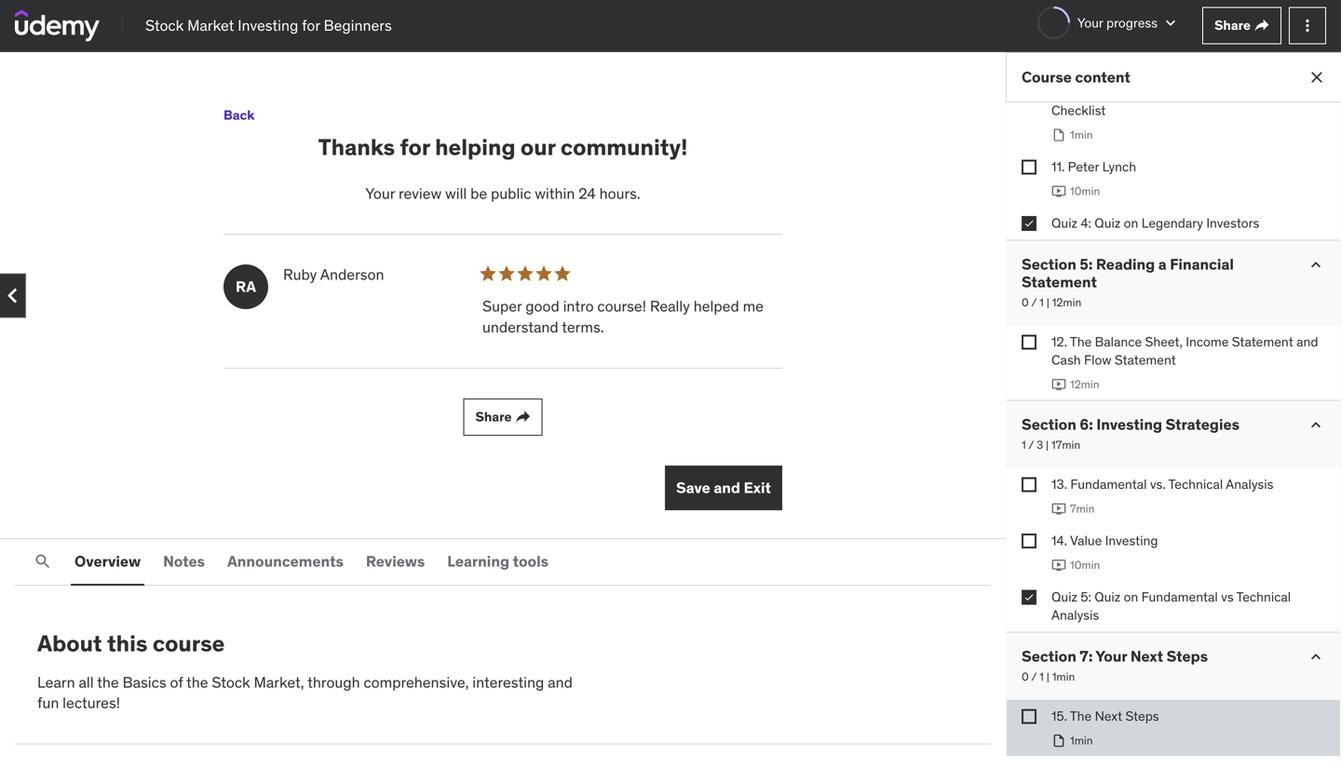 Task type: locate. For each thing, give the bounding box(es) containing it.
1 vertical spatial 1
[[1022, 438, 1027, 453]]

investing
[[238, 16, 298, 35], [1097, 415, 1163, 434], [1106, 533, 1159, 549]]

small image
[[1162, 14, 1181, 32], [1308, 256, 1326, 274]]

1 horizontal spatial next
[[1131, 647, 1164, 666]]

1 10min from the top
[[1071, 184, 1101, 198]]

1 horizontal spatial steps
[[1167, 647, 1209, 666]]

section inside section 5: reading a financial statement 0 / 1 | 12min
[[1022, 255, 1077, 274]]

4:
[[1081, 215, 1092, 231]]

investing right 6:
[[1097, 415, 1163, 434]]

for left beginners
[[302, 16, 320, 35]]

0 vertical spatial next
[[1131, 647, 1164, 666]]

12min
[[1053, 296, 1082, 310], [1071, 378, 1100, 392]]

investing right the value
[[1106, 533, 1159, 549]]

1 horizontal spatial technical
[[1237, 589, 1292, 606]]

0 horizontal spatial share button
[[464, 399, 543, 436]]

3 | from the top
[[1047, 670, 1050, 685]]

on up section 7: your next steps dropdown button
[[1124, 589, 1139, 606]]

fundamental up the 7min
[[1071, 476, 1148, 493]]

1 vertical spatial technical
[[1237, 589, 1292, 606]]

2 the from the top
[[1071, 708, 1092, 725]]

xsmall image for 15. the next steps
[[1022, 710, 1037, 725]]

0 vertical spatial fundamental
[[1071, 476, 1148, 493]]

2 horizontal spatial and
[[1297, 334, 1319, 350]]

ruby
[[283, 265, 317, 284]]

terms.
[[562, 318, 604, 337]]

11. peter lynch
[[1052, 158, 1137, 175]]

market
[[187, 16, 234, 35]]

technical right vs
[[1237, 589, 1292, 606]]

on for legendary
[[1125, 215, 1139, 231]]

stock
[[145, 16, 184, 35], [212, 673, 250, 692]]

the
[[97, 673, 119, 692], [186, 673, 208, 692]]

1 vertical spatial 10min
[[1071, 558, 1101, 573]]

actions image
[[1299, 16, 1318, 35]]

xsmall image
[[1255, 18, 1270, 33], [1022, 160, 1037, 175], [1022, 335, 1037, 350], [516, 410, 531, 425], [1022, 478, 1037, 493], [1022, 590, 1037, 605]]

quiz right the 4: in the top of the page
[[1095, 215, 1121, 231]]

quiz left the 4: in the top of the page
[[1052, 215, 1078, 231]]

1 vertical spatial investing
[[1097, 415, 1163, 434]]

next right 15.
[[1096, 708, 1123, 725]]

2 vertical spatial |
[[1047, 670, 1050, 685]]

section 5: reading a financial statement 0 / 1 | 12min
[[1022, 255, 1235, 310]]

0 horizontal spatial share
[[476, 409, 512, 425]]

fundamental inside quiz 5: quiz on fundamental vs technical analysis
[[1142, 589, 1219, 606]]

statement
[[1022, 273, 1098, 292], [1233, 334, 1294, 350], [1115, 352, 1177, 369]]

1 on from the top
[[1125, 215, 1139, 231]]

3
[[1037, 438, 1044, 453]]

fundamental left vs
[[1142, 589, 1219, 606]]

1 horizontal spatial for
[[400, 133, 430, 161]]

statement for financial
[[1022, 273, 1098, 292]]

1 vertical spatial the
[[1071, 708, 1092, 725]]

1 vertical spatial stock
[[212, 673, 250, 692]]

12min right play the balance sheet, income statement and cash flow statement icon
[[1071, 378, 1100, 392]]

good
[[526, 297, 560, 316]]

2 vertical spatial section
[[1022, 647, 1077, 666]]

1min inside section 7: your next steps 0 / 1 | 1min
[[1053, 670, 1076, 685]]

1 vertical spatial share
[[476, 409, 512, 425]]

1 small image from the top
[[1308, 416, 1326, 435]]

1 | from the top
[[1047, 296, 1050, 310]]

section 7: your next steps 0 / 1 | 1min
[[1022, 647, 1209, 685]]

reviews
[[366, 552, 425, 571]]

1min
[[1071, 128, 1094, 142], [1053, 670, 1076, 685], [1071, 734, 1094, 748]]

on inside quiz 5: quiz on fundamental vs technical analysis
[[1124, 589, 1139, 606]]

1 vertical spatial |
[[1047, 438, 1049, 453]]

your right 7:
[[1096, 647, 1128, 666]]

1 horizontal spatial analysis
[[1227, 476, 1274, 493]]

1 vertical spatial section
[[1022, 415, 1077, 434]]

0 horizontal spatial next
[[1096, 708, 1123, 725]]

1min up 15.
[[1053, 670, 1076, 685]]

the for 15.
[[1071, 708, 1092, 725]]

0 vertical spatial stock
[[145, 16, 184, 35]]

/ inside section 5: reading a financial statement 0 / 1 | 12min
[[1032, 296, 1037, 310]]

2 vertical spatial investing
[[1106, 533, 1159, 549]]

10min
[[1071, 184, 1101, 198], [1071, 558, 1101, 573]]

10. philip fisher's 15-point investment checklist
[[1052, 84, 1273, 119]]

close course content sidebar image
[[1308, 68, 1327, 87]]

5: inside section 5: reading a financial statement 0 / 1 | 12min
[[1081, 255, 1093, 274]]

1 vertical spatial 5:
[[1081, 589, 1092, 606]]

the right of
[[186, 673, 208, 692]]

stock left market
[[145, 16, 184, 35]]

your left progress
[[1078, 14, 1104, 31]]

3 section from the top
[[1022, 647, 1077, 666]]

checklist
[[1052, 102, 1107, 119]]

next
[[1131, 647, 1164, 666], [1096, 708, 1123, 725]]

small image for section 7: your next steps
[[1308, 648, 1326, 667]]

2 vertical spatial and
[[548, 673, 573, 692]]

1 vertical spatial 0
[[1022, 670, 1030, 685]]

announcements
[[227, 552, 344, 571]]

and inside button
[[714, 478, 741, 497]]

5: for quiz
[[1081, 589, 1092, 606]]

2 10min from the top
[[1071, 558, 1101, 573]]

for up review
[[400, 133, 430, 161]]

| inside section 6: investing strategies 1 / 3 | 17min
[[1047, 438, 1049, 453]]

technical right vs.
[[1169, 476, 1224, 493]]

0 vertical spatial share button
[[1203, 7, 1282, 44]]

share
[[1215, 17, 1252, 34], [476, 409, 512, 425]]

your left review
[[366, 184, 395, 203]]

investing inside section 6: investing strategies 1 / 3 | 17min
[[1097, 415, 1163, 434]]

0 horizontal spatial the
[[97, 673, 119, 692]]

1 vertical spatial 1min
[[1053, 670, 1076, 685]]

0 horizontal spatial and
[[548, 673, 573, 692]]

10min for peter
[[1071, 184, 1101, 198]]

0 horizontal spatial small image
[[1162, 14, 1181, 32]]

3 xsmall image from the top
[[1022, 710, 1037, 725]]

1 horizontal spatial share
[[1215, 17, 1252, 34]]

0 vertical spatial your
[[1078, 14, 1104, 31]]

cash
[[1052, 352, 1082, 369]]

1 vertical spatial for
[[400, 133, 430, 161]]

1 vertical spatial analysis
[[1052, 607, 1100, 624]]

0 horizontal spatial analysis
[[1052, 607, 1100, 624]]

1min right start philip fisher's 15-point investment checklist "icon"
[[1071, 128, 1094, 142]]

7min
[[1071, 502, 1095, 516]]

quiz down 14. value investing
[[1095, 589, 1121, 606]]

share button down understand
[[464, 399, 543, 436]]

0 vertical spatial statement
[[1022, 273, 1098, 292]]

1 the from the top
[[1071, 334, 1092, 350]]

2 vertical spatial /
[[1032, 670, 1037, 685]]

section inside section 6: investing strategies 1 / 3 | 17min
[[1022, 415, 1077, 434]]

2 xsmall image from the top
[[1022, 534, 1037, 549]]

xsmall image left 14.
[[1022, 534, 1037, 549]]

1 horizontal spatial the
[[186, 673, 208, 692]]

the for 12.
[[1071, 334, 1092, 350]]

within
[[535, 184, 575, 203]]

statement up 12.
[[1022, 273, 1098, 292]]

value
[[1071, 533, 1103, 549]]

investing for for
[[238, 16, 298, 35]]

0 horizontal spatial for
[[302, 16, 320, 35]]

1 vertical spatial small image
[[1308, 648, 1326, 667]]

save
[[677, 478, 711, 497]]

and
[[1297, 334, 1319, 350], [714, 478, 741, 497], [548, 673, 573, 692]]

0 vertical spatial and
[[1297, 334, 1319, 350]]

on for fundamental
[[1124, 589, 1139, 606]]

learn all the basics of the stock market, through comprehensive, interesting and fun lectures!
[[37, 673, 573, 713]]

content
[[1076, 67, 1131, 87]]

analysis up 7:
[[1052, 607, 1100, 624]]

0 vertical spatial the
[[1071, 334, 1092, 350]]

0 horizontal spatial statement
[[1022, 273, 1098, 292]]

1 section from the top
[[1022, 255, 1077, 274]]

play value investing image
[[1052, 558, 1067, 573]]

2 vertical spatial xsmall image
[[1022, 710, 1037, 725]]

17min
[[1052, 438, 1081, 453]]

fundamental
[[1071, 476, 1148, 493], [1142, 589, 1219, 606]]

2 vertical spatial your
[[1096, 647, 1128, 666]]

1 vertical spatial /
[[1029, 438, 1035, 453]]

1 horizontal spatial stock
[[212, 673, 250, 692]]

15.
[[1052, 708, 1068, 725]]

1min right start the next steps "icon"
[[1071, 734, 1094, 748]]

lectures!
[[63, 694, 120, 713]]

your inside section 7: your next steps 0 / 1 | 1min
[[1096, 647, 1128, 666]]

next down quiz 5: quiz on fundamental vs technical analysis
[[1131, 647, 1164, 666]]

1 horizontal spatial small image
[[1308, 256, 1326, 274]]

xsmall image for 14. value investing
[[1022, 534, 1037, 549]]

0 vertical spatial xsmall image
[[1022, 216, 1037, 231]]

10.
[[1052, 84, 1068, 101]]

0 horizontal spatial stock
[[145, 16, 184, 35]]

flow
[[1085, 352, 1112, 369]]

| inside section 5: reading a financial statement 0 / 1 | 12min
[[1047, 296, 1050, 310]]

next inside section 7: your next steps 0 / 1 | 1min
[[1131, 647, 1164, 666]]

quiz 5: quiz on fundamental vs technical analysis
[[1052, 589, 1292, 624]]

12.
[[1052, 334, 1068, 350]]

1 vertical spatial and
[[714, 478, 741, 497]]

share button left actions icon
[[1203, 7, 1282, 44]]

and inside learn all the basics of the stock market, through comprehensive, interesting and fun lectures!
[[548, 673, 573, 692]]

learning tools button
[[444, 540, 553, 584]]

5: left the reading
[[1081, 255, 1093, 274]]

understand
[[483, 318, 559, 337]]

analysis
[[1227, 476, 1274, 493], [1052, 607, 1100, 624]]

2 on from the top
[[1124, 589, 1139, 606]]

thanks
[[318, 133, 395, 161]]

will
[[445, 184, 467, 203]]

0 vertical spatial /
[[1032, 296, 1037, 310]]

interesting
[[473, 673, 545, 692]]

1 0 from the top
[[1022, 296, 1030, 310]]

2 section from the top
[[1022, 415, 1077, 434]]

go to previous lecture image
[[0, 281, 27, 311]]

section left 7:
[[1022, 647, 1077, 666]]

2 small image from the top
[[1308, 648, 1326, 667]]

0 vertical spatial 1min
[[1071, 128, 1094, 142]]

hours.
[[600, 184, 641, 203]]

5:
[[1081, 255, 1093, 274], [1081, 589, 1092, 606]]

0 vertical spatial small image
[[1162, 14, 1181, 32]]

0 vertical spatial 12min
[[1053, 296, 1082, 310]]

10min down peter
[[1071, 184, 1101, 198]]

0 horizontal spatial steps
[[1126, 708, 1160, 725]]

statement right income
[[1233, 334, 1294, 350]]

fun
[[37, 694, 59, 713]]

the right 12.
[[1071, 334, 1092, 350]]

the inside 12. the balance sheet, income statement and cash flow statement
[[1071, 334, 1092, 350]]

1 horizontal spatial and
[[714, 478, 741, 497]]

play fundamental vs. technical analysis image
[[1052, 502, 1067, 517]]

steps inside section 7: your next steps 0 / 1 | 1min
[[1167, 647, 1209, 666]]

lynch
[[1103, 158, 1137, 175]]

2 horizontal spatial statement
[[1233, 334, 1294, 350]]

search image
[[34, 553, 52, 571]]

your for your progress
[[1078, 14, 1104, 31]]

10min down the value
[[1071, 558, 1101, 573]]

stock left market,
[[212, 673, 250, 692]]

start philip fisher's 15-point investment checklist image
[[1052, 128, 1067, 143]]

0 vertical spatial small image
[[1308, 416, 1326, 435]]

section 6: investing strategies 1 / 3 | 17min
[[1022, 415, 1240, 453]]

1 vertical spatial your
[[366, 184, 395, 203]]

2 | from the top
[[1047, 438, 1049, 453]]

of
[[170, 673, 183, 692]]

steps down quiz 5: quiz on fundamental vs technical analysis
[[1167, 647, 1209, 666]]

super good intro course! really helped me understand terms.
[[483, 297, 764, 337]]

5: inside quiz 5: quiz on fundamental vs technical analysis
[[1081, 589, 1092, 606]]

2 0 from the top
[[1022, 670, 1030, 685]]

stock inside learn all the basics of the stock market, through comprehensive, interesting and fun lectures!
[[212, 673, 250, 692]]

progress
[[1107, 14, 1158, 31]]

1 vertical spatial fundamental
[[1142, 589, 1219, 606]]

statement down sheet,
[[1115, 352, 1177, 369]]

your
[[1078, 14, 1104, 31], [366, 184, 395, 203], [1096, 647, 1128, 666]]

0 vertical spatial steps
[[1167, 647, 1209, 666]]

2 vertical spatial 1min
[[1071, 734, 1094, 748]]

balance
[[1096, 334, 1143, 350]]

steps down section 7: your next steps 0 / 1 | 1min
[[1126, 708, 1160, 725]]

section down play peter lynch icon
[[1022, 255, 1077, 274]]

your review will be public within 24 hours.
[[366, 184, 641, 203]]

1 vertical spatial statement
[[1233, 334, 1294, 350]]

section up 3
[[1022, 415, 1077, 434]]

0 vertical spatial |
[[1047, 296, 1050, 310]]

xsmall image left the 4: in the top of the page
[[1022, 216, 1037, 231]]

technical
[[1169, 476, 1224, 493], [1237, 589, 1292, 606]]

| inside section 7: your next steps 0 / 1 | 1min
[[1047, 670, 1050, 685]]

your inside dropdown button
[[1078, 14, 1104, 31]]

statement inside section 5: reading a financial statement 0 / 1 | 12min
[[1022, 273, 1098, 292]]

1 inside section 5: reading a financial statement 0 / 1 | 12min
[[1040, 296, 1045, 310]]

1 vertical spatial next
[[1096, 708, 1123, 725]]

0 vertical spatial 10min
[[1071, 184, 1101, 198]]

investing right market
[[238, 16, 298, 35]]

1 vertical spatial xsmall image
[[1022, 534, 1037, 549]]

overview
[[75, 552, 141, 571]]

1 horizontal spatial statement
[[1115, 352, 1177, 369]]

0 vertical spatial 1
[[1040, 296, 1045, 310]]

sidebar element
[[1006, 0, 1342, 758]]

the right 15.
[[1071, 708, 1092, 725]]

small image
[[1308, 416, 1326, 435], [1308, 648, 1326, 667]]

on
[[1125, 215, 1139, 231], [1124, 589, 1139, 606]]

on left legendary
[[1125, 215, 1139, 231]]

xsmall image
[[1022, 216, 1037, 231], [1022, 534, 1037, 549], [1022, 710, 1037, 725]]

really
[[650, 297, 690, 316]]

0
[[1022, 296, 1030, 310], [1022, 670, 1030, 685]]

the right all
[[97, 673, 119, 692]]

section 7: your next steps button
[[1022, 647, 1209, 666]]

0 vertical spatial 0
[[1022, 296, 1030, 310]]

0 horizontal spatial technical
[[1169, 476, 1224, 493]]

analysis inside quiz 5: quiz on fundamental vs technical analysis
[[1052, 607, 1100, 624]]

fisher's
[[1107, 84, 1153, 101]]

2 vertical spatial 1
[[1040, 670, 1045, 685]]

xsmall image left 15.
[[1022, 710, 1037, 725]]

12min up 12.
[[1053, 296, 1082, 310]]

1 vertical spatial on
[[1124, 589, 1139, 606]]

0 vertical spatial 5:
[[1081, 255, 1093, 274]]

small image inside your progress dropdown button
[[1162, 14, 1181, 32]]

0 vertical spatial on
[[1125, 215, 1139, 231]]

/
[[1032, 296, 1037, 310], [1029, 438, 1035, 453], [1032, 670, 1037, 685]]

13.
[[1052, 476, 1068, 493]]

overview button
[[71, 540, 145, 584]]

section inside section 7: your next steps 0 / 1 | 1min
[[1022, 647, 1077, 666]]

analysis down the strategies
[[1227, 476, 1274, 493]]

for
[[302, 16, 320, 35], [400, 133, 430, 161]]

5: down the value
[[1081, 589, 1092, 606]]

0 vertical spatial section
[[1022, 255, 1077, 274]]

1 the from the left
[[97, 673, 119, 692]]

save and exit button
[[665, 466, 783, 511]]

philip
[[1072, 84, 1104, 101]]

0 vertical spatial investing
[[238, 16, 298, 35]]



Task type: vqa. For each thing, say whether or not it's contained in the screenshot.
'10min' related to Value
yes



Task type: describe. For each thing, give the bounding box(es) containing it.
start the next steps image
[[1052, 734, 1067, 749]]

exit
[[744, 478, 772, 497]]

0 vertical spatial technical
[[1169, 476, 1224, 493]]

15. the next steps
[[1052, 708, 1160, 725]]

anderson
[[320, 265, 384, 284]]

stock inside stock market investing for beginners link
[[145, 16, 184, 35]]

5: for section
[[1081, 255, 1093, 274]]

our
[[521, 133, 556, 161]]

beginners
[[324, 16, 392, 35]]

technical inside quiz 5: quiz on fundamental vs technical analysis
[[1237, 589, 1292, 606]]

this
[[107, 630, 148, 658]]

1min for 15. the next steps
[[1071, 734, 1094, 748]]

investors
[[1207, 215, 1260, 231]]

/ inside section 6: investing strategies 1 / 3 | 17min
[[1029, 438, 1035, 453]]

1 vertical spatial steps
[[1126, 708, 1160, 725]]

10min for value
[[1071, 558, 1101, 573]]

notes
[[163, 552, 205, 571]]

all
[[79, 673, 94, 692]]

learn
[[37, 673, 75, 692]]

ruby anderson
[[283, 265, 384, 284]]

notes button
[[159, 540, 209, 584]]

course!
[[598, 297, 647, 316]]

play the balance sheet, income statement and cash flow statement image
[[1052, 378, 1067, 392]]

/ inside section 7: your next steps 0 / 1 | 1min
[[1032, 670, 1037, 685]]

section for 0
[[1022, 647, 1077, 666]]

stock market investing for beginners
[[145, 16, 392, 35]]

investment
[[1208, 84, 1273, 101]]

back button
[[224, 97, 255, 134]]

1 inside section 7: your next steps 0 / 1 | 1min
[[1040, 670, 1045, 685]]

1 horizontal spatial share button
[[1203, 7, 1282, 44]]

section for /
[[1022, 415, 1077, 434]]

quiz down play value investing icon
[[1052, 589, 1078, 606]]

public
[[491, 184, 532, 203]]

intro
[[563, 297, 594, 316]]

play peter lynch image
[[1052, 184, 1067, 199]]

helping
[[435, 133, 516, 161]]

quiz 4: quiz on legendary investors
[[1052, 215, 1260, 231]]

course content
[[1022, 67, 1131, 87]]

15-
[[1156, 84, 1174, 101]]

statement for income
[[1233, 334, 1294, 350]]

point
[[1174, 84, 1204, 101]]

14.
[[1052, 533, 1068, 549]]

vs
[[1222, 589, 1235, 606]]

section 5: reading a financial statement button
[[1022, 255, 1293, 292]]

vs.
[[1151, 476, 1167, 493]]

udemy image
[[15, 10, 100, 42]]

course
[[153, 630, 225, 658]]

1 vertical spatial share button
[[464, 399, 543, 436]]

learning tools
[[448, 552, 549, 571]]

0 vertical spatial for
[[302, 16, 320, 35]]

investing for strategies
[[1097, 415, 1163, 434]]

helped
[[694, 297, 740, 316]]

through
[[308, 673, 360, 692]]

course
[[1022, 67, 1073, 87]]

12min inside section 5: reading a financial statement 0 / 1 | 12min
[[1053, 296, 1082, 310]]

announcements button
[[224, 540, 348, 584]]

2 the from the left
[[186, 673, 208, 692]]

2 vertical spatial statement
[[1115, 352, 1177, 369]]

about this course
[[37, 630, 225, 658]]

basics
[[123, 673, 167, 692]]

section for statement
[[1022, 255, 1077, 274]]

income
[[1187, 334, 1230, 350]]

13. fundamental vs. technical analysis
[[1052, 476, 1274, 493]]

market,
[[254, 673, 304, 692]]

0 inside section 7: your next steps 0 / 1 | 1min
[[1022, 670, 1030, 685]]

strategies
[[1166, 415, 1240, 434]]

be
[[471, 184, 488, 203]]

review
[[399, 184, 442, 203]]

community!
[[561, 133, 688, 161]]

1 xsmall image from the top
[[1022, 216, 1037, 231]]

1min for 10. philip fisher's 15-point investment checklist
[[1071, 128, 1094, 142]]

back
[[224, 107, 255, 124]]

small image for section 6: investing strategies
[[1308, 416, 1326, 435]]

1 vertical spatial 12min
[[1071, 378, 1100, 392]]

stock market investing for beginners link
[[145, 15, 392, 36]]

reviews button
[[362, 540, 429, 584]]

tools
[[513, 552, 549, 571]]

0 vertical spatial share
[[1215, 17, 1252, 34]]

about
[[37, 630, 102, 658]]

12. the balance sheet, income statement and cash flow statement
[[1052, 334, 1319, 369]]

1 vertical spatial small image
[[1308, 256, 1326, 274]]

peter
[[1069, 158, 1100, 175]]

your for your review will be public within 24 hours.
[[366, 184, 395, 203]]

ra
[[236, 277, 256, 296]]

save and exit
[[677, 478, 772, 497]]

14. value investing
[[1052, 533, 1159, 549]]

11.
[[1052, 158, 1065, 175]]

7:
[[1081, 647, 1093, 666]]

sheet,
[[1146, 334, 1183, 350]]

thanks for helping our community!
[[318, 133, 688, 161]]

financial
[[1171, 255, 1235, 274]]

legendary
[[1142, 215, 1204, 231]]

reading
[[1097, 255, 1156, 274]]

super
[[483, 297, 522, 316]]

0 vertical spatial analysis
[[1227, 476, 1274, 493]]

your progress button
[[1038, 7, 1181, 39]]

section 6: investing strategies button
[[1022, 415, 1240, 434]]

and inside 12. the balance sheet, income statement and cash flow statement
[[1297, 334, 1319, 350]]

0 inside section 5: reading a financial statement 0 / 1 | 12min
[[1022, 296, 1030, 310]]

comprehensive,
[[364, 673, 469, 692]]

1 inside section 6: investing strategies 1 / 3 | 17min
[[1022, 438, 1027, 453]]



